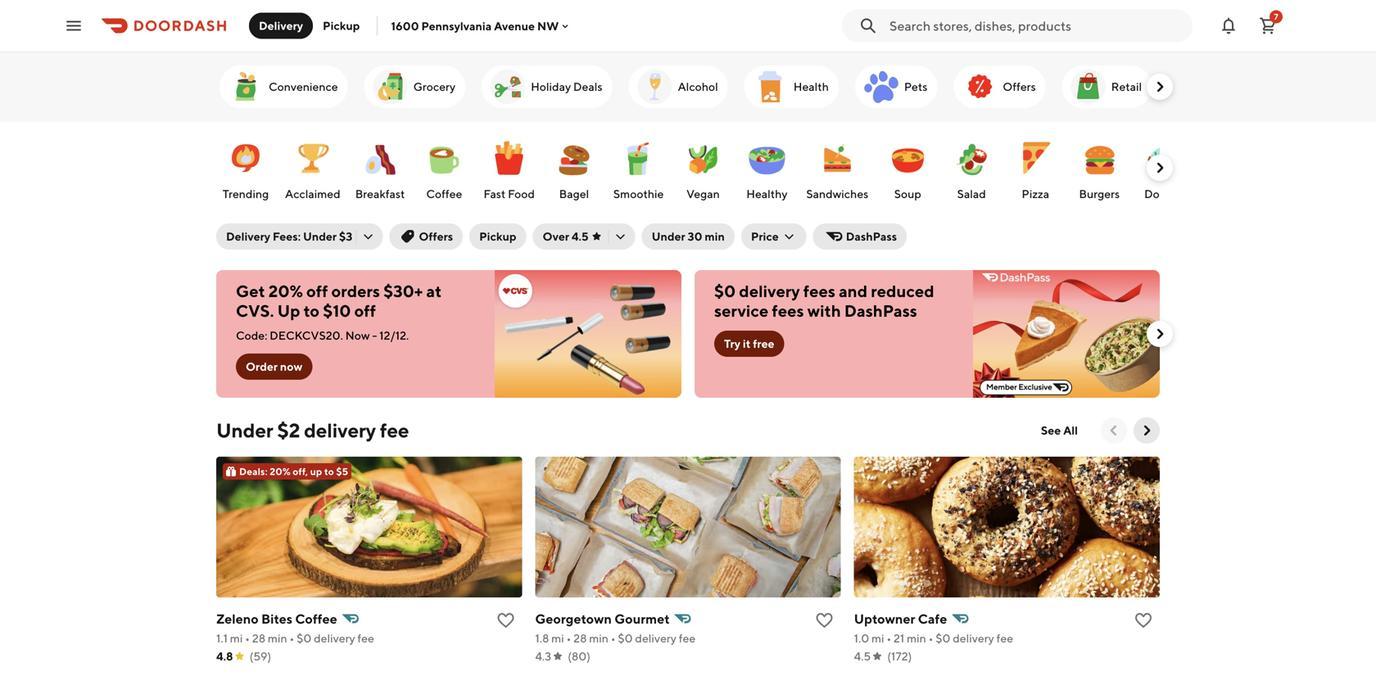 Task type: vqa. For each thing, say whether or not it's contained in the screenshot.
bottom Burrito Bowl 'image''s Add item to cart image
no



Task type: locate. For each thing, give the bounding box(es) containing it.
$30+
[[384, 282, 423, 301]]

min right 30
[[705, 230, 725, 243]]

0 vertical spatial 4.5
[[572, 230, 589, 243]]

dashpass inside the $0 delivery fees and reduced service fees with dashpass
[[845, 302, 918, 321]]

grocery image
[[371, 67, 410, 107]]

order now
[[246, 360, 303, 374]]

under for under $2 delivery fee
[[216, 419, 273, 443]]

20% for off,
[[270, 466, 291, 478]]

28 up (59)
[[252, 632, 266, 646]]

2 28 from the left
[[574, 632, 587, 646]]

0 vertical spatial delivery
[[259, 19, 303, 32]]

2 horizontal spatial under
[[652, 230, 686, 243]]

price
[[751, 230, 779, 243]]

• down 'georgetown' on the left
[[567, 632, 571, 646]]

$10
[[323, 302, 351, 321]]

smoothie
[[614, 187, 664, 201]]

fees up with
[[804, 282, 836, 301]]

dashpass down reduced
[[845, 302, 918, 321]]

delivery down gourmet
[[635, 632, 677, 646]]

next button of carousel image
[[1152, 79, 1169, 95], [1152, 326, 1169, 343]]

0 vertical spatial off
[[306, 282, 328, 301]]

min
[[705, 230, 725, 243], [268, 632, 287, 646], [589, 632, 609, 646], [907, 632, 927, 646]]

zeleno
[[216, 612, 259, 627]]

holiday deals link
[[482, 66, 613, 108]]

Store search: begin typing to search for stores available on DoorDash text field
[[890, 17, 1183, 35]]

0 horizontal spatial 28
[[252, 632, 266, 646]]

1 28 from the left
[[252, 632, 266, 646]]

burgers
[[1080, 187, 1120, 201]]

pickup down fast
[[480, 230, 517, 243]]

1 vertical spatial next button of carousel image
[[1152, 326, 1169, 343]]

1 vertical spatial 4.5
[[854, 650, 871, 664]]

1 horizontal spatial mi
[[552, 632, 564, 646]]

•
[[245, 632, 250, 646], [290, 632, 294, 646], [567, 632, 571, 646], [611, 632, 616, 646], [887, 632, 892, 646], [929, 632, 934, 646]]

mi for zeleno bites coffee
[[230, 632, 243, 646]]

2 $​0 from the left
[[618, 632, 633, 646]]

holiday
[[531, 80, 571, 93]]

1 vertical spatial fees
[[772, 302, 804, 321]]

up
[[310, 466, 322, 478]]

2 next button of carousel image from the top
[[1152, 326, 1169, 343]]

to inside get 20% off orders $30+ at cvs. up to $10 off code: deckcvs20. now - 12/12.
[[304, 302, 320, 321]]

0 horizontal spatial off
[[306, 282, 328, 301]]

1 • from the left
[[245, 632, 250, 646]]

delivery for georgetown gourmet
[[635, 632, 677, 646]]

• down cafe
[[929, 632, 934, 646]]

coffee up 1.1 mi • 28 min • $​0 delivery fee on the bottom left of page
[[295, 612, 337, 627]]

4.5 right over on the left of the page
[[572, 230, 589, 243]]

delivery
[[259, 19, 303, 32], [226, 230, 270, 243]]

health
[[794, 80, 829, 93]]

$​0
[[297, 632, 312, 646], [618, 632, 633, 646], [936, 632, 951, 646]]

delivery for delivery
[[259, 19, 303, 32]]

1 horizontal spatial $​0
[[618, 632, 633, 646]]

healthy
[[747, 187, 788, 201]]

0 vertical spatial offers
[[1003, 80, 1036, 93]]

click to add this store to your saved list image
[[815, 611, 835, 631], [1134, 611, 1154, 631]]

28
[[252, 632, 266, 646], [574, 632, 587, 646]]

6 • from the left
[[929, 632, 934, 646]]

cvs.
[[236, 302, 274, 321]]

see all link
[[1032, 418, 1088, 444]]

mi for uptowner cafe
[[872, 632, 885, 646]]

1 vertical spatial 20%
[[270, 466, 291, 478]]

0 horizontal spatial under
[[216, 419, 273, 443]]

1 horizontal spatial coffee
[[426, 187, 462, 201]]

donuts
[[1145, 187, 1183, 201]]

min down "bites"
[[268, 632, 287, 646]]

$​0 down gourmet
[[618, 632, 633, 646]]

1.1 mi • 28 min • $​0 delivery fee
[[216, 632, 374, 646]]

now
[[346, 329, 370, 343]]

order
[[246, 360, 278, 374]]

up
[[277, 302, 300, 321]]

delivery up the convenience link
[[259, 19, 303, 32]]

holiday deals
[[531, 80, 603, 93]]

1 vertical spatial delivery
[[226, 230, 270, 243]]

click to add this store to your saved list image for georgetown gourmet
[[815, 611, 835, 631]]

0 vertical spatial pickup
[[323, 19, 360, 32]]

1 vertical spatial dashpass
[[845, 302, 918, 321]]

3 $​0 from the left
[[936, 632, 951, 646]]

next button of carousel image up donuts
[[1152, 160, 1169, 176]]

• left 21
[[887, 632, 892, 646]]

fee
[[380, 419, 409, 443], [358, 632, 374, 646], [679, 632, 696, 646], [997, 632, 1014, 646]]

mi right 1.1
[[230, 632, 243, 646]]

(80)
[[568, 650, 591, 664]]

next button of carousel image
[[1152, 160, 1169, 176], [1139, 423, 1156, 439]]

1 vertical spatial off
[[354, 302, 376, 321]]

28 up (80)
[[574, 632, 587, 646]]

1 horizontal spatial 28
[[574, 632, 587, 646]]

0 horizontal spatial offers
[[419, 230, 453, 243]]

order now button
[[236, 354, 312, 380]]

min right 21
[[907, 632, 927, 646]]

all
[[1064, 424, 1078, 438]]

delivery down zeleno bites coffee
[[314, 632, 355, 646]]

pickup button left 1600
[[313, 13, 370, 39]]

retail image
[[1069, 67, 1109, 107]]

min down georgetown gourmet at the bottom left of the page
[[589, 632, 609, 646]]

pickup right delivery button at the left top of the page
[[323, 19, 360, 32]]

1 horizontal spatial offers
[[1003, 80, 1036, 93]]

convenience image
[[226, 67, 266, 107]]

price button
[[742, 224, 807, 250]]

under left 30
[[652, 230, 686, 243]]

0 horizontal spatial to
[[304, 302, 320, 321]]

fees
[[804, 282, 836, 301], [772, 302, 804, 321]]

2 mi from the left
[[552, 632, 564, 646]]

3 • from the left
[[567, 632, 571, 646]]

0 vertical spatial next button of carousel image
[[1152, 160, 1169, 176]]

1 horizontal spatial 4.5
[[854, 650, 871, 664]]

1.0
[[854, 632, 870, 646]]

mi right 1.0
[[872, 632, 885, 646]]

0 vertical spatial to
[[304, 302, 320, 321]]

1 horizontal spatial under
[[303, 230, 337, 243]]

offers inside button
[[419, 230, 453, 243]]

to right up
[[304, 302, 320, 321]]

mi
[[230, 632, 243, 646], [552, 632, 564, 646], [872, 632, 885, 646]]

20% left the off,
[[270, 466, 291, 478]]

0 vertical spatial next button of carousel image
[[1152, 79, 1169, 95]]

1 click to add this store to your saved list image from the left
[[815, 611, 835, 631]]

offers
[[1003, 80, 1036, 93], [419, 230, 453, 243]]

under
[[303, 230, 337, 243], [652, 230, 686, 243], [216, 419, 273, 443]]

2 • from the left
[[290, 632, 294, 646]]

to right up at bottom left
[[324, 466, 334, 478]]

service
[[715, 302, 769, 321]]

dashpass inside button
[[846, 230, 897, 243]]

dashpass down "sandwiches"
[[846, 230, 897, 243]]

(172)
[[888, 650, 912, 664]]

offers up at on the left of page
[[419, 230, 453, 243]]

1 vertical spatial coffee
[[295, 612, 337, 627]]

$​0 down zeleno bites coffee
[[297, 632, 312, 646]]

0 horizontal spatial click to add this store to your saved list image
[[815, 611, 835, 631]]

under up deals:
[[216, 419, 273, 443]]

over 4.5 button
[[533, 224, 636, 250]]

open menu image
[[64, 16, 84, 36]]

under inside button
[[652, 230, 686, 243]]

4.5 down 1.0
[[854, 650, 871, 664]]

0 horizontal spatial pickup
[[323, 19, 360, 32]]

7 button
[[1252, 9, 1285, 42]]

bagel
[[559, 187, 589, 201]]

0 vertical spatial fees
[[804, 282, 836, 301]]

cafe
[[918, 612, 948, 627]]

$​0 for gourmet
[[618, 632, 633, 646]]

1 horizontal spatial to
[[324, 466, 334, 478]]

1 $​0 from the left
[[297, 632, 312, 646]]

at
[[426, 282, 442, 301]]

off
[[306, 282, 328, 301], [354, 302, 376, 321]]

1 next button of carousel image from the top
[[1152, 79, 1169, 95]]

offers right offers image
[[1003, 80, 1036, 93]]

0 horizontal spatial 4.5
[[572, 230, 589, 243]]

convenience
[[269, 80, 338, 93]]

coffee
[[426, 187, 462, 201], [295, 612, 337, 627]]

uptowner cafe
[[854, 612, 948, 627]]

previous button of carousel image
[[1106, 423, 1123, 439]]

over
[[543, 230, 570, 243]]

off,
[[293, 466, 308, 478]]

1600 pennsylvania avenue nw button
[[391, 19, 572, 33]]

dashpass
[[846, 230, 897, 243], [845, 302, 918, 321]]

0 vertical spatial 20%
[[269, 282, 303, 301]]

pickup button down fast
[[470, 224, 527, 250]]

fees left with
[[772, 302, 804, 321]]

delivery up "service"
[[739, 282, 800, 301]]

1 vertical spatial pickup button
[[470, 224, 527, 250]]

off down the orders in the top left of the page
[[354, 302, 376, 321]]

click to add this store to your saved list image
[[496, 611, 516, 631]]

20% inside get 20% off orders $30+ at cvs. up to $10 off code: deckcvs20. now - 12/12.
[[269, 282, 303, 301]]

2 click to add this store to your saved list image from the left
[[1134, 611, 1154, 631]]

see
[[1041, 424, 1061, 438]]

avenue
[[494, 19, 535, 33]]

0 vertical spatial dashpass
[[846, 230, 897, 243]]

0 horizontal spatial $​0
[[297, 632, 312, 646]]

fee for georgetown gourmet
[[679, 632, 696, 646]]

0 horizontal spatial pickup button
[[313, 13, 370, 39]]

mi right 1.8
[[552, 632, 564, 646]]

• down "bites"
[[290, 632, 294, 646]]

retail
[[1112, 80, 1142, 93]]

deckcvs20.
[[270, 329, 343, 343]]

delivery fees: under $3
[[226, 230, 353, 243]]

2 horizontal spatial $​0
[[936, 632, 951, 646]]

30
[[688, 230, 703, 243]]

coffee up "offers" button
[[426, 187, 462, 201]]

get 20% off orders $30+ at cvs. up to $10 off code: deckcvs20. now - 12/12.
[[236, 282, 442, 343]]

3 mi from the left
[[872, 632, 885, 646]]

soup
[[895, 187, 922, 201]]

4.3
[[535, 650, 552, 664]]

delivery for delivery fees: under $3
[[226, 230, 270, 243]]

0 horizontal spatial mi
[[230, 632, 243, 646]]

sandwiches
[[807, 187, 869, 201]]

next button of carousel image right previous button of carousel image
[[1139, 423, 1156, 439]]

delivery right 21
[[953, 632, 995, 646]]

see all
[[1041, 424, 1078, 438]]

0 horizontal spatial coffee
[[295, 612, 337, 627]]

under left $3
[[303, 230, 337, 243]]

pizza
[[1022, 187, 1050, 201]]

1 horizontal spatial click to add this store to your saved list image
[[1134, 611, 1154, 631]]

1 mi from the left
[[230, 632, 243, 646]]

• down zeleno
[[245, 632, 250, 646]]

20% up up
[[269, 282, 303, 301]]

delivery left fees:
[[226, 230, 270, 243]]

dashpass button
[[814, 224, 907, 250]]

orders
[[331, 282, 380, 301]]

1 horizontal spatial pickup
[[480, 230, 517, 243]]

• down georgetown gourmet at the bottom left of the page
[[611, 632, 616, 646]]

1 vertical spatial offers
[[419, 230, 453, 243]]

1 horizontal spatial pickup button
[[470, 224, 527, 250]]

now
[[280, 360, 303, 374]]

min for georgetown gourmet
[[589, 632, 609, 646]]

off up $10
[[306, 282, 328, 301]]

alcohol
[[678, 80, 718, 93]]

with
[[808, 302, 841, 321]]

delivery inside delivery button
[[259, 19, 303, 32]]

2 horizontal spatial mi
[[872, 632, 885, 646]]

$​0 down cafe
[[936, 632, 951, 646]]

click to add this store to your saved list image for uptowner cafe
[[1134, 611, 1154, 631]]

5 • from the left
[[887, 632, 892, 646]]



Task type: describe. For each thing, give the bounding box(es) containing it.
12/12.
[[380, 329, 409, 343]]

and
[[839, 282, 868, 301]]

food
[[508, 187, 535, 201]]

28 for georgetown
[[574, 632, 587, 646]]

1 vertical spatial to
[[324, 466, 334, 478]]

vegan
[[687, 187, 720, 201]]

min inside button
[[705, 230, 725, 243]]

4 • from the left
[[611, 632, 616, 646]]

under $2 delivery fee link
[[216, 418, 409, 444]]

free
[[753, 337, 775, 351]]

trending link
[[218, 130, 274, 206]]

bites
[[261, 612, 293, 627]]

21
[[894, 632, 905, 646]]

trending
[[223, 187, 269, 201]]

pets link
[[855, 66, 938, 108]]

alcohol link
[[629, 66, 728, 108]]

get
[[236, 282, 265, 301]]

$2
[[277, 419, 300, 443]]

breakfast
[[355, 187, 405, 201]]

deals: 20% off, up to $5
[[239, 466, 348, 478]]

delivery for zeleno bites coffee
[[314, 632, 355, 646]]

min for uptowner cafe
[[907, 632, 927, 646]]

over 4.5
[[543, 230, 589, 243]]

offers link
[[954, 66, 1046, 108]]

uptowner
[[854, 612, 916, 627]]

acclaimed
[[285, 187, 341, 201]]

georgetown
[[535, 612, 612, 627]]

delivery for uptowner cafe
[[953, 632, 995, 646]]

retail link
[[1063, 66, 1152, 108]]

health image
[[751, 67, 791, 107]]

zeleno bites coffee
[[216, 612, 337, 627]]

gourmet
[[615, 612, 670, 627]]

4.5 inside button
[[572, 230, 589, 243]]

under for under 30 min
[[652, 230, 686, 243]]

-
[[372, 329, 377, 343]]

min for zeleno bites coffee
[[268, 632, 287, 646]]

try it free button
[[715, 331, 785, 357]]

pets image
[[862, 67, 901, 107]]

health link
[[745, 66, 839, 108]]

pets
[[905, 80, 928, 93]]

1 vertical spatial next button of carousel image
[[1139, 423, 1156, 439]]

$0
[[715, 282, 736, 301]]

grocery link
[[364, 66, 466, 108]]

it
[[743, 337, 751, 351]]

1.8
[[535, 632, 549, 646]]

reduced
[[871, 282, 935, 301]]

$​0 for cafe
[[936, 632, 951, 646]]

under 30 min
[[652, 230, 725, 243]]

under 30 min button
[[642, 224, 735, 250]]

0 vertical spatial pickup button
[[313, 13, 370, 39]]

1.1
[[216, 632, 228, 646]]

delivery button
[[249, 13, 313, 39]]

convenience link
[[220, 66, 348, 108]]

code:
[[236, 329, 267, 343]]

fee for uptowner cafe
[[997, 632, 1014, 646]]

fast food
[[484, 187, 535, 201]]

1600
[[391, 19, 419, 33]]

1 horizontal spatial off
[[354, 302, 376, 321]]

28 for zeleno
[[252, 632, 266, 646]]

acclaimed link
[[282, 130, 344, 206]]

fees:
[[273, 230, 301, 243]]

try it free
[[724, 337, 775, 351]]

$​0 for bites
[[297, 632, 312, 646]]

(59)
[[250, 650, 271, 664]]

delivery up $5
[[304, 419, 376, 443]]

try
[[724, 337, 741, 351]]

$0 delivery fees and reduced service fees with dashpass
[[715, 282, 935, 321]]

pennsylvania
[[422, 19, 492, 33]]

2 items, open order cart image
[[1259, 16, 1278, 36]]

deals:
[[239, 466, 268, 478]]

offers button
[[390, 224, 463, 250]]

1.8 mi • 28 min • $​0 delivery fee
[[535, 632, 696, 646]]

mi for georgetown gourmet
[[552, 632, 564, 646]]

offers image
[[961, 67, 1000, 107]]

holiday deals image
[[488, 67, 528, 107]]

7
[[1275, 12, 1279, 21]]

0 vertical spatial coffee
[[426, 187, 462, 201]]

delivery inside the $0 delivery fees and reduced service fees with dashpass
[[739, 282, 800, 301]]

1 vertical spatial pickup
[[480, 230, 517, 243]]

alcohol image
[[635, 67, 675, 107]]

4.8
[[216, 650, 233, 664]]

under $2 delivery fee
[[216, 419, 409, 443]]

$3
[[339, 230, 353, 243]]

fee for zeleno bites coffee
[[358, 632, 374, 646]]

notification bell image
[[1219, 16, 1239, 36]]

20% for off
[[269, 282, 303, 301]]

nw
[[537, 19, 559, 33]]

salad
[[958, 187, 987, 201]]



